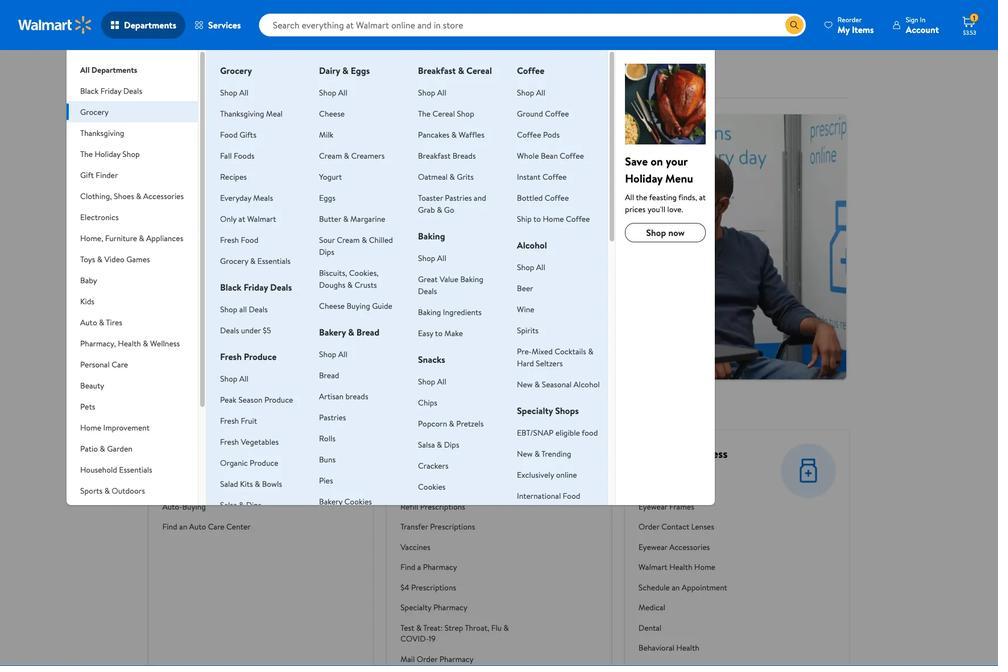 Task type: describe. For each thing, give the bounding box(es) containing it.
deals inside great value baking deals
[[418, 285, 437, 297]]

fresh for fresh vegetables
[[220, 436, 239, 447]]

instant
[[517, 171, 541, 182]]

1 vertical spatial pastries
[[319, 412, 346, 423]]

biscuits, cookies, doughs & crusts link
[[319, 267, 379, 290]]

oatmeal & grits
[[418, 171, 474, 182]]

& right dairy
[[343, 64, 349, 77]]

recipes
[[220, 171, 247, 182]]

shop all for grocery
[[220, 87, 249, 98]]

pods
[[543, 129, 560, 140]]

throat,
[[465, 622, 490, 634]]

all departments
[[80, 64, 137, 75]]

to for ship
[[534, 213, 541, 224]]

bakery for bakery cookies
[[319, 496, 343, 507]]

& up the cereal shop link
[[458, 64, 465, 77]]

pies
[[319, 475, 333, 486]]

coffee right bean
[[560, 150, 584, 161]]

fruit snacks
[[418, 502, 460, 513]]

0 horizontal spatial cookies
[[345, 496, 372, 507]]

deals down grocery & essentials link
[[270, 281, 292, 294]]

all for breakfast & cereal
[[438, 87, 447, 98]]

popcorn & pretzels link
[[418, 418, 484, 429]]

& down seltzers at the right of page
[[535, 379, 540, 390]]

0 vertical spatial cereal
[[467, 64, 492, 77]]

buying for auto-
[[182, 501, 206, 512]]

prescriptions for refill prescriptions
[[420, 501, 466, 512]]

& right patio
[[100, 443, 105, 454]]

1 vertical spatial accessories
[[670, 542, 710, 553]]

peak
[[220, 394, 237, 405]]

& down fresh food link
[[250, 255, 256, 266]]

shop for breakfast & cereal
[[418, 87, 436, 98]]

& right kits
[[255, 478, 260, 489]]

fresh food
[[220, 234, 259, 245]]

walmart inside walmart health home link
[[639, 562, 668, 573]]

eyewear for eyewear accessories
[[639, 542, 668, 553]]

2 auto care center link from the top
[[162, 476, 251, 497]]

lenses
[[692, 521, 715, 533]]

appointment
[[682, 582, 728, 593]]

shop for coffee
[[517, 87, 535, 98]]

coffee down "ground"
[[517, 129, 542, 140]]

love.
[[668, 203, 684, 215]]

breakfast for breakfast breads
[[418, 150, 451, 161]]

thanksgiving for thanksgiving
[[80, 127, 124, 138]]

home improvement button
[[67, 417, 198, 438]]

0 vertical spatial salsa & dips link
[[418, 439, 460, 450]]

Walmart Site-Wide search field
[[259, 14, 806, 36]]

ebt/snap
[[517, 427, 554, 438]]

pharmacy up refill in the left of the page
[[401, 481, 435, 492]]

coffee up "ground"
[[517, 64, 545, 77]]

& down kits
[[239, 499, 244, 510]]

& left 'creamers'
[[344, 150, 350, 161]]

care for 2nd the auto care center link from the top of the page
[[181, 481, 198, 492]]

flu
[[492, 622, 502, 634]]

auto for second the auto care center link from the bottom
[[162, 446, 187, 462]]

salsa & dips for salsa & dips link to the top
[[418, 439, 460, 450]]

bread link
[[319, 370, 339, 381]]

browse services
[[149, 400, 227, 416]]

grits
[[457, 171, 474, 182]]

fresh vegetables
[[220, 436, 279, 447]]

patio
[[80, 443, 98, 454]]

pre-mixed cocktails & hard seltzers link
[[517, 346, 594, 369]]

1 vertical spatial alcohol
[[574, 379, 600, 390]]

new & seasonal alcohol
[[517, 379, 600, 390]]

electronics
[[80, 211, 119, 223]]

fall foods link
[[220, 150, 255, 161]]

Search search field
[[259, 14, 806, 36]]

thanksgiving button
[[67, 122, 198, 143]]

& inside biscuits, cookies, doughs & crusts
[[348, 279, 353, 290]]

pharmacy down test & treat: strep throat, flu & covid-19
[[440, 654, 474, 665]]

now for schedule now
[[208, 175, 222, 186]]

shop for fresh produce
[[220, 373, 238, 384]]

covid- inside test & treat: strep throat, flu & covid-19
[[401, 634, 429, 645]]

essentials inside household essentials dropdown button
[[119, 464, 152, 475]]

shop all link for baking
[[418, 252, 447, 263]]

0 horizontal spatial eggs
[[319, 192, 336, 203]]

contact
[[662, 521, 690, 533]]

cheese buying guide
[[319, 300, 393, 311]]

deals left under
[[220, 325, 239, 336]]

the cereal shop
[[418, 108, 475, 119]]

coffee down bottled coffee link
[[566, 213, 590, 224]]

medical link
[[639, 598, 733, 618]]

great value baking deals link
[[418, 273, 484, 297]]

oatmeal
[[418, 171, 448, 182]]

specialty pharmacy link
[[401, 598, 518, 618]]

home up appointment
[[695, 562, 716, 573]]

shop for bakery & bread
[[319, 349, 337, 360]]

beer
[[517, 283, 534, 294]]

1 horizontal spatial black
[[220, 281, 242, 294]]

care down auto-buying "link"
[[208, 521, 225, 533]]

international food
[[517, 490, 581, 501]]

an for find
[[179, 521, 187, 533]]

schedule for schedule now
[[174, 175, 206, 186]]

test & treat: strep throat, flu & covid-19 link
[[401, 618, 518, 649]]

all for dairy & eggs
[[338, 87, 348, 98]]

pancakes & waffles
[[418, 129, 485, 140]]

pharmacy down the popcorn
[[401, 446, 450, 462]]

health & wellness
[[639, 446, 728, 462]]

& left trending
[[535, 448, 540, 459]]

transfer
[[401, 521, 428, 533]]

shop all for breakfast & cereal
[[418, 87, 447, 98]]

1 vertical spatial salsa & dips link
[[220, 499, 262, 510]]

holiday inside dropdown button
[[95, 148, 121, 159]]

0 vertical spatial alcohol
[[517, 239, 547, 252]]

in
[[921, 15, 926, 24]]

whole bean coffee link
[[517, 150, 584, 161]]

clothing,
[[80, 190, 112, 201]]

baking for baking ingredients
[[418, 306, 441, 318]]

& inside 'dropdown button'
[[139, 232, 144, 244]]

specialty pharmacy
[[401, 602, 468, 613]]

pastries inside toaster pastries and grab & go
[[445, 192, 472, 203]]

services button
[[186, 11, 250, 39]]

prices
[[625, 203, 646, 215]]

friday inside dropdown button
[[101, 85, 121, 96]]

& inside 'dropdown button'
[[97, 254, 103, 265]]

& up crackers link
[[437, 439, 442, 450]]

walmart health home link
[[639, 557, 733, 577]]

shop now
[[647, 227, 685, 239]]

wellness inside "dropdown button"
[[150, 338, 180, 349]]

1 vertical spatial produce
[[265, 394, 293, 405]]

fresh for fresh produce
[[220, 351, 242, 363]]

0 vertical spatial fruit
[[241, 415, 257, 426]]

1 vertical spatial snacks
[[437, 502, 460, 513]]

popcorn
[[418, 418, 447, 429]]

reorder my items
[[838, 15, 875, 36]]

0 vertical spatial snacks
[[418, 353, 446, 366]]

go
[[444, 204, 455, 215]]

1 vertical spatial cereal
[[433, 108, 455, 119]]

toys
[[80, 254, 95, 265]]

home down bottled coffee link
[[543, 213, 564, 224]]

pharmacy,
[[80, 338, 116, 349]]

2 horizontal spatial dips
[[444, 439, 460, 450]]

transfer prescriptions link
[[401, 517, 518, 537]]

salsa for salsa & dips link to the top
[[418, 439, 435, 450]]

center for 2nd the auto care center link from the top of the page
[[200, 481, 224, 492]]

center for second the auto care center link from the bottom
[[215, 446, 250, 462]]

new & trending link
[[517, 448, 572, 459]]

coffee up the pods
[[545, 108, 569, 119]]

shop for dairy & eggs
[[319, 87, 337, 98]]

black friday deals inside dropdown button
[[80, 85, 142, 96]]

refill
[[401, 501, 419, 512]]

toys & video games
[[80, 254, 150, 265]]

& inside immunizations help protect against covid-19, shingles & more.
[[325, 150, 331, 162]]

rolls link
[[319, 433, 336, 444]]

find for find an auto care center
[[162, 521, 177, 533]]

all for grocery
[[239, 87, 249, 98]]

breakfast for breakfast & cereal
[[418, 64, 456, 77]]

& right test
[[417, 622, 422, 634]]

breakfast breads link
[[418, 150, 476, 161]]

shop all for coffee
[[517, 87, 546, 98]]

1 horizontal spatial wellness
[[686, 446, 728, 462]]

baking inside great value baking deals
[[461, 273, 484, 285]]

cheese for cheese buying guide
[[319, 300, 345, 311]]

shop all for fresh produce
[[220, 373, 249, 384]]

fresh for fresh food
[[220, 234, 239, 245]]

eyewear frames
[[639, 501, 695, 512]]

eyewear accessories
[[639, 542, 710, 553]]

0 vertical spatial walmart
[[247, 213, 276, 224]]

all up black friday deals dropdown button
[[80, 64, 90, 75]]

0 horizontal spatial at
[[239, 213, 245, 224]]

shop up waffles
[[457, 108, 475, 119]]

vaccines
[[401, 542, 431, 553]]

deals inside dropdown button
[[123, 85, 142, 96]]

search icon image
[[790, 20, 799, 30]]

home, furniture & appliances button
[[67, 228, 198, 249]]

& down auto & tires dropdown button
[[143, 338, 148, 349]]

crusts
[[355, 279, 377, 290]]

international food link
[[517, 490, 581, 501]]

1 vertical spatial fruit
[[418, 502, 435, 513]]

pancakes
[[418, 129, 450, 140]]

coffee down the whole bean coffee
[[543, 171, 567, 182]]

auto & tires
[[80, 317, 122, 328]]

0 vertical spatial grocery
[[220, 64, 252, 77]]

1 vertical spatial departments
[[92, 64, 137, 75]]

auto care center for second the auto care center link from the bottom
[[162, 446, 250, 462]]

& left waffles
[[452, 129, 457, 140]]

shop all link for coffee
[[517, 87, 546, 98]]

pharmacy right a
[[423, 562, 457, 573]]

2 vertical spatial center
[[227, 521, 251, 533]]

personal care button
[[67, 354, 198, 375]]

breads
[[453, 150, 476, 161]]

prescriptions for transfer prescriptions
[[430, 521, 475, 533]]

& down "cheese buying guide"
[[348, 326, 355, 339]]

yogurt link
[[319, 171, 342, 182]]

the
[[636, 192, 648, 203]]

health up eyewear frames
[[639, 446, 672, 462]]

seltzers
[[536, 358, 563, 369]]

salsa & dips for the bottom salsa & dips link
[[220, 499, 262, 510]]

on
[[651, 153, 663, 169]]

shop all for snacks
[[418, 376, 447, 387]]

cheese for cheese link
[[319, 108, 345, 119]]

carousel controls navigation
[[402, 360, 597, 373]]

grab
[[418, 204, 435, 215]]

refill prescriptions
[[401, 501, 466, 512]]

1 horizontal spatial black friday deals
[[220, 281, 292, 294]]

supplies
[[80, 518, 109, 529]]

walmart image
[[18, 16, 92, 34]]

all for fresh produce
[[239, 373, 249, 384]]

new for new & seasonal alcohol
[[517, 379, 533, 390]]

thanksgiving for thanksgiving meal
[[220, 108, 264, 119]]

shop inside dropdown button
[[123, 148, 140, 159]]

deals under $5
[[220, 325, 271, 336]]

international
[[517, 490, 561, 501]]

coffee up ship to home coffee link
[[545, 192, 569, 203]]

the holiday shop
[[80, 148, 140, 159]]

all for bakery & bread
[[338, 349, 348, 360]]

whole bean coffee
[[517, 150, 584, 161]]

pets
[[80, 401, 95, 412]]

pharmacy up strep
[[434, 602, 468, 613]]

pancakes & waffles link
[[418, 129, 485, 140]]

& left tires
[[99, 317, 104, 328]]

0 horizontal spatial bread
[[319, 370, 339, 381]]

buying for cheese
[[347, 300, 370, 311]]

shop all link for breakfast & cereal
[[418, 87, 447, 98]]

accessories inside dropdown button
[[143, 190, 184, 201]]

shop all link for grocery
[[220, 87, 249, 98]]

& left pretzels
[[449, 418, 455, 429]]

ship to home coffee link
[[517, 213, 590, 224]]

shop all link for dairy & eggs
[[319, 87, 348, 98]]

transfer prescriptions
[[401, 521, 475, 533]]

home up the fruit snacks link at the left of page
[[437, 481, 458, 492]]

& left grits
[[450, 171, 455, 182]]

sour cream & chilled dips
[[319, 234, 393, 257]]

grocery button
[[67, 101, 198, 122]]

auto for auto & tires dropdown button
[[80, 317, 97, 328]]



Task type: vqa. For each thing, say whether or not it's contained in the screenshot.
Marketplace for Marketplace Sellers on Walmart
no



Task type: locate. For each thing, give the bounding box(es) containing it.
all up thanksgiving meal
[[239, 87, 249, 98]]

1 horizontal spatial cookies
[[418, 481, 446, 492]]

pharmacy, health & wellness
[[80, 338, 180, 349]]

shop all link for fresh produce
[[220, 373, 249, 384]]

shop all for alcohol
[[517, 262, 546, 273]]

auto down auto-buying "link"
[[189, 521, 206, 533]]

all left the
[[625, 192, 635, 203]]

1 horizontal spatial seasonal
[[542, 379, 572, 390]]

specialty
[[517, 405, 553, 417], [401, 602, 432, 613]]

0 vertical spatial prescriptions
[[420, 501, 466, 512]]

furniture
[[105, 232, 137, 244]]

all for snacks
[[438, 376, 447, 387]]

bakery cookies
[[319, 496, 372, 507]]

all for alcohol
[[537, 262, 546, 273]]

an for schedule
[[672, 582, 680, 593]]

tires
[[106, 317, 122, 328]]

shop all up thanksgiving meal link
[[220, 87, 249, 98]]

schedule an appointment link
[[639, 577, 733, 598]]

& right the 'shoes'
[[136, 190, 141, 201]]

artisan
[[319, 391, 344, 402]]

auto care center for 2nd the auto care center link from the top of the page
[[162, 481, 224, 492]]

vaccines link
[[401, 537, 518, 557]]

& inside seasonal decor & party supplies
[[135, 506, 141, 517]]

strep
[[445, 622, 464, 634]]

0 vertical spatial black
[[80, 85, 99, 96]]

1 auto care center from the top
[[162, 446, 250, 462]]

0 horizontal spatial pastries
[[319, 412, 346, 423]]

only at walmart link
[[220, 213, 276, 224]]

1 vertical spatial salsa & dips
[[220, 499, 262, 510]]

ground coffee
[[517, 108, 569, 119]]

1 vertical spatial covid-
[[401, 634, 429, 645]]

holiday up finder
[[95, 148, 121, 159]]

eyewear for eyewear frames
[[639, 501, 668, 512]]

now down love.
[[669, 227, 685, 239]]

health down auto & tires dropdown button
[[118, 338, 141, 349]]

pastries down artisan
[[319, 412, 346, 423]]

shop up beer
[[517, 262, 535, 273]]

exclusively online
[[517, 469, 577, 480]]

0 vertical spatial new
[[517, 379, 533, 390]]

shop all link up great
[[418, 252, 447, 263]]

specialty shops
[[517, 405, 579, 417]]

fresh for fresh fruit
[[220, 415, 239, 426]]

order inside mail order pharmacy link
[[417, 654, 438, 665]]

1 auto care center link from the top
[[162, 446, 250, 462]]

auto care center link up auto-buying
[[162, 476, 251, 497]]

produce for organic produce
[[250, 457, 279, 468]]

& inside pre-mixed cocktails & hard seltzers
[[589, 346, 594, 357]]

all
[[239, 304, 247, 315]]

1 vertical spatial thanksgiving
[[80, 127, 124, 138]]

0 vertical spatial buying
[[347, 300, 370, 311]]

all for baking
[[438, 252, 447, 263]]

departments up all departments link
[[124, 19, 176, 31]]

prescriptions for $4 prescriptions
[[411, 582, 457, 593]]

1 horizontal spatial to
[[534, 213, 541, 224]]

care for second the auto care center link from the bottom
[[189, 446, 213, 462]]

black friday deals down all departments
[[80, 85, 142, 96]]

food gifts
[[220, 129, 257, 140]]

shop for alcohol
[[517, 262, 535, 273]]

creamers
[[351, 150, 385, 161]]

1 vertical spatial bread
[[319, 370, 339, 381]]

pastries
[[445, 192, 472, 203], [319, 412, 346, 423]]

shop all link for alcohol
[[517, 262, 546, 273]]

thanksgiving up the holiday shop
[[80, 127, 124, 138]]

to for easy
[[435, 328, 443, 339]]

all down dairy & eggs
[[338, 87, 348, 98]]

1 vertical spatial grocery
[[80, 106, 109, 117]]

shop all for baking
[[418, 252, 447, 263]]

0 horizontal spatial now
[[208, 175, 222, 186]]

1 horizontal spatial bread
[[357, 326, 380, 339]]

medical
[[639, 602, 666, 613]]

black down all departments
[[80, 85, 99, 96]]

produce for fresh produce
[[244, 351, 277, 363]]

cream inside sour cream & chilled dips
[[337, 234, 360, 245]]

salsa for the bottom salsa & dips link
[[220, 499, 237, 510]]

fresh vegetables link
[[220, 436, 279, 447]]

1 horizontal spatial at
[[699, 192, 706, 203]]

1 cheese from the top
[[319, 108, 345, 119]]

0 horizontal spatial seasonal
[[80, 506, 110, 517]]

health down dental link
[[677, 643, 700, 654]]

black friday deals
[[80, 85, 142, 96], [220, 281, 292, 294]]

new & seasonal alcohol link
[[517, 379, 600, 390]]

shop all up great
[[418, 252, 447, 263]]

1 eyewear from the top
[[639, 501, 668, 512]]

shop all up "ground"
[[517, 87, 546, 98]]

bottled coffee link
[[517, 192, 569, 203]]

shop for black friday deals
[[220, 304, 238, 315]]

0 horizontal spatial essentials
[[119, 464, 152, 475]]

& inside dropdown button
[[105, 485, 110, 496]]

health for pharmacy,
[[118, 338, 141, 349]]

& left more.
[[325, 150, 331, 162]]

1 vertical spatial auto care center link
[[162, 476, 251, 497]]

shop all link for snacks
[[418, 376, 447, 387]]

2 bakery from the top
[[319, 496, 343, 507]]

the for the cereal shop
[[418, 108, 431, 119]]

0 horizontal spatial an
[[179, 521, 187, 533]]

1 horizontal spatial covid-
[[401, 634, 429, 645]]

1 vertical spatial new
[[517, 448, 533, 459]]

health up 'schedule an appointment'
[[670, 562, 693, 573]]

eggs up butter
[[319, 192, 336, 203]]

reorder
[[838, 15, 862, 24]]

1 horizontal spatial the
[[418, 108, 431, 119]]

shop for snacks
[[418, 376, 436, 387]]

grocery for grocery & essentials
[[220, 255, 248, 266]]

1 vertical spatial the
[[80, 148, 93, 159]]

breakfast down pancakes
[[418, 150, 451, 161]]

the cereal shop link
[[418, 108, 475, 119]]

2 eyewear from the top
[[639, 542, 668, 553]]

shop all link up "ground"
[[517, 87, 546, 98]]

whole
[[517, 150, 539, 161]]

shingles
[[292, 150, 323, 162]]

0 horizontal spatial the
[[80, 148, 93, 159]]

1 vertical spatial prescriptions
[[430, 521, 475, 533]]

0 horizontal spatial to
[[435, 328, 443, 339]]

new for new & trending
[[517, 448, 533, 459]]

1 horizontal spatial schedule
[[639, 582, 670, 593]]

cookies link
[[418, 481, 446, 492]]

baking
[[418, 230, 445, 242], [461, 273, 484, 285], [418, 306, 441, 318]]

rolls
[[319, 433, 336, 444]]

shop all link up the chips
[[418, 376, 447, 387]]

appliances
[[146, 232, 183, 244]]

health inside "dropdown button"
[[118, 338, 141, 349]]

0 vertical spatial eggs
[[351, 64, 370, 77]]

shop down thanksgiving dropdown button
[[123, 148, 140, 159]]

food for fresh food
[[241, 234, 259, 245]]

0 vertical spatial covid-
[[247, 150, 280, 162]]

home up patio
[[80, 422, 101, 433]]

bread down cheese buying guide link
[[357, 326, 380, 339]]

eyewear
[[639, 501, 668, 512], [639, 542, 668, 553]]

sign
[[906, 15, 919, 24]]

specialty for specialty pharmacy
[[401, 602, 432, 613]]

0 vertical spatial essentials
[[258, 255, 291, 266]]

0 vertical spatial at
[[699, 192, 706, 203]]

order inside order contact lenses link
[[639, 521, 660, 533]]

1 horizontal spatial find
[[401, 562, 416, 573]]

0 vertical spatial holiday
[[95, 148, 121, 159]]

1 vertical spatial black
[[220, 281, 242, 294]]

health for walmart
[[670, 562, 693, 573]]

thanksgiving inside dropdown button
[[80, 127, 124, 138]]

sign in account
[[906, 15, 940, 36]]

0 vertical spatial auto care center
[[162, 446, 250, 462]]

auto for 2nd the auto care center link from the top of the page
[[162, 481, 179, 492]]

care inside dropdown button
[[112, 359, 128, 370]]

2 breakfast from the top
[[418, 150, 451, 161]]

pause image
[[411, 364, 415, 369]]

1 fresh from the top
[[220, 234, 239, 245]]

auto care center up auto-buying
[[162, 481, 224, 492]]

exclusively
[[517, 469, 554, 480]]

shop up thanksgiving meal link
[[220, 87, 238, 98]]

0 horizontal spatial accessories
[[143, 190, 184, 201]]

0 vertical spatial food
[[220, 129, 238, 140]]

2 vertical spatial baking
[[418, 306, 441, 318]]

0 vertical spatial the
[[418, 108, 431, 119]]

food down online
[[563, 490, 581, 501]]

butter & margarine link
[[319, 213, 386, 224]]

1 vertical spatial breakfast
[[418, 150, 451, 161]]

1 vertical spatial cookies
[[345, 496, 372, 507]]

& right flu
[[504, 622, 509, 634]]

the for the holiday shop
[[80, 148, 93, 159]]

artisan breads link
[[319, 391, 369, 402]]

schedule down protect
[[174, 175, 206, 186]]

0 horizontal spatial holiday
[[95, 148, 121, 159]]

crackers link
[[418, 460, 449, 471]]

now up everyday
[[208, 175, 222, 186]]

dips
[[319, 246, 335, 257], [444, 439, 460, 450], [246, 499, 262, 510]]

produce
[[244, 351, 277, 363], [265, 394, 293, 405], [250, 457, 279, 468]]

online
[[556, 469, 577, 480]]

produce down $5
[[244, 351, 277, 363]]

save
[[625, 153, 648, 169]]

eyewear down contact
[[639, 542, 668, 553]]

all for coffee
[[537, 87, 546, 98]]

food for international food
[[563, 490, 581, 501]]

all down the ship to home coffee
[[537, 262, 546, 273]]

& inside sour cream & chilled dips
[[362, 234, 367, 245]]

order contact lenses link
[[639, 517, 733, 537]]

bakery for bakery & bread
[[319, 326, 346, 339]]

find left a
[[401, 562, 416, 573]]

shop all link up the cereal shop link
[[418, 87, 447, 98]]

prescriptions down refill prescriptions link
[[430, 521, 475, 533]]

to right the easy
[[435, 328, 443, 339]]

0 vertical spatial cream
[[319, 150, 342, 161]]

4 fresh from the top
[[220, 436, 239, 447]]

auto down browse at the bottom left
[[162, 446, 187, 462]]

everyday meals link
[[220, 192, 273, 203]]

0 horizontal spatial salsa
[[220, 499, 237, 510]]

0 vertical spatial pastries
[[445, 192, 472, 203]]

shop for baking
[[418, 252, 436, 263]]

1 vertical spatial to
[[435, 328, 443, 339]]

1 horizontal spatial essentials
[[258, 255, 291, 266]]

& left "crusts"
[[348, 279, 353, 290]]

bread up artisan
[[319, 370, 339, 381]]

auto care center up salad
[[162, 446, 250, 462]]

electronics button
[[67, 207, 198, 228]]

1 horizontal spatial eggs
[[351, 64, 370, 77]]

shop for grocery
[[220, 87, 238, 98]]

buying inside auto-buying "link"
[[182, 501, 206, 512]]

accessories up walmart health home link
[[670, 542, 710, 553]]

recipes link
[[220, 171, 247, 182]]

shop all link up thanksgiving meal link
[[220, 87, 249, 98]]

2 horizontal spatial food
[[563, 490, 581, 501]]

1 vertical spatial baking
[[461, 273, 484, 285]]

breads
[[346, 391, 369, 402]]

an down walmart health home
[[672, 582, 680, 593]]

3 fresh from the top
[[220, 415, 239, 426]]

shop all for bakery & bread
[[319, 349, 348, 360]]

waffles
[[459, 129, 485, 140]]

mail order pharmacy
[[401, 654, 474, 665]]

find for find a pharmacy
[[401, 562, 416, 573]]

specialty up ebt/snap
[[517, 405, 553, 417]]

specialty up test
[[401, 602, 432, 613]]

seasonal inside seasonal decor & party supplies
[[80, 506, 110, 517]]

1 horizontal spatial buying
[[347, 300, 370, 311]]

2 new from the top
[[517, 448, 533, 459]]

cereal up the cereal shop link
[[467, 64, 492, 77]]

salad
[[220, 478, 238, 489]]

instant coffee
[[517, 171, 567, 182]]

1 vertical spatial food
[[241, 234, 259, 245]]

care left 'organic'
[[189, 446, 213, 462]]

shop down you'll
[[647, 227, 667, 239]]

0 horizontal spatial black friday deals
[[80, 85, 142, 96]]

auto inside dropdown button
[[80, 317, 97, 328]]

schedule up medical at the right of the page
[[639, 582, 670, 593]]

1 horizontal spatial thanksgiving
[[220, 108, 264, 119]]

essentials
[[258, 255, 291, 266], [119, 464, 152, 475]]

shop now link
[[625, 223, 706, 242]]

1 vertical spatial dips
[[444, 439, 460, 450]]

breakfast
[[418, 64, 456, 77], [418, 150, 451, 161]]

& inside toaster pastries and grab & go
[[437, 204, 442, 215]]

baking for baking
[[418, 230, 445, 242]]

1 horizontal spatial salsa
[[418, 439, 435, 450]]

friday up shop all deals
[[244, 281, 268, 294]]

1 new from the top
[[517, 379, 533, 390]]

2 auto care center from the top
[[162, 481, 224, 492]]

0 vertical spatial cheese
[[319, 108, 345, 119]]

fruit up fresh vegetables link
[[241, 415, 257, 426]]

1 horizontal spatial cereal
[[467, 64, 492, 77]]

care for personal care dropdown button at the left
[[112, 359, 128, 370]]

0 horizontal spatial fruit
[[241, 415, 257, 426]]

0 vertical spatial eyewear
[[639, 501, 668, 512]]

chips link
[[418, 397, 438, 408]]

2 vertical spatial dips
[[246, 499, 262, 510]]

1 horizontal spatial now
[[669, 227, 685, 239]]

eyewear left frames
[[639, 501, 668, 512]]

find
[[162, 521, 177, 533], [401, 562, 416, 573]]

salsa & dips link up crackers link
[[418, 439, 460, 450]]

0 horizontal spatial friday
[[101, 85, 121, 96]]

covid- inside immunizations help protect against covid-19, shingles & more.
[[247, 150, 280, 162]]

shop all for dairy & eggs
[[319, 87, 348, 98]]

1 horizontal spatial walmart
[[639, 562, 668, 573]]

1 vertical spatial specialty
[[401, 602, 432, 613]]

pastries up go at the top left of the page
[[445, 192, 472, 203]]

1 vertical spatial auto care center
[[162, 481, 224, 492]]

kids button
[[67, 291, 198, 312]]

seasonal decor & party supplies button
[[67, 501, 198, 534]]

eyewear frames link
[[639, 497, 733, 517]]

pharmacy link
[[401, 446, 450, 462]]

at
[[699, 192, 706, 203], [239, 213, 245, 224]]

0 vertical spatial cookies
[[418, 481, 446, 492]]

deals down great
[[418, 285, 437, 297]]

$4 prescriptions
[[401, 582, 457, 593]]

mail order pharmacy link
[[401, 649, 518, 666]]

eggs right dairy
[[351, 64, 370, 77]]

you'll
[[648, 203, 666, 215]]

home,
[[80, 232, 103, 244]]

sports
[[80, 485, 103, 496]]

fresh down only
[[220, 234, 239, 245]]

& right toys
[[97, 254, 103, 265]]

health for behavioral
[[677, 643, 700, 654]]

auto
[[80, 317, 97, 328], [162, 446, 187, 462], [162, 481, 179, 492], [189, 521, 206, 533]]

black friday deals up shop all deals
[[220, 281, 292, 294]]

baking up the easy
[[418, 306, 441, 318]]

dips down popcorn & pretzels link
[[444, 439, 460, 450]]

auto up auto-
[[162, 481, 179, 492]]

& right butter
[[343, 213, 349, 224]]

now for shop now
[[669, 227, 685, 239]]

& left party
[[135, 506, 141, 517]]

1 breakfast from the top
[[418, 64, 456, 77]]

home inside "dropdown button"
[[80, 422, 101, 433]]

bakery down pies
[[319, 496, 343, 507]]

0 vertical spatial now
[[208, 175, 222, 186]]

0 vertical spatial baking
[[418, 230, 445, 242]]

the inside the holiday shop dropdown button
[[80, 148, 93, 159]]

shop all up "bread" link
[[319, 349, 348, 360]]

ground coffee link
[[517, 108, 569, 119]]

fruit down pharmacy home
[[418, 502, 435, 513]]

holiday inside save on your holiday menu all the feasting finds, at prices you'll love.
[[625, 170, 663, 186]]

only at walmart
[[220, 213, 276, 224]]

against
[[218, 150, 245, 162]]

foods
[[234, 150, 255, 161]]

grocery inside dropdown button
[[80, 106, 109, 117]]

1 horizontal spatial alcohol
[[574, 379, 600, 390]]

baking ingredients
[[418, 306, 482, 318]]

fresh fruit
[[220, 415, 257, 426]]

1 vertical spatial eyewear
[[639, 542, 668, 553]]

easy to make link
[[418, 328, 463, 339]]

grocery for grocery dropdown button
[[80, 106, 109, 117]]

1 vertical spatial walmart
[[639, 562, 668, 573]]

0 horizontal spatial buying
[[182, 501, 206, 512]]

toaster
[[418, 192, 443, 203]]

1 horizontal spatial dips
[[319, 246, 335, 257]]

to
[[534, 213, 541, 224], [435, 328, 443, 339]]

cheese link
[[319, 108, 345, 119]]

grocery image
[[625, 64, 706, 145]]

grocery & essentials
[[220, 255, 291, 266]]

0 horizontal spatial food
[[220, 129, 238, 140]]

seasonal up supplies
[[80, 506, 110, 517]]

wine link
[[517, 304, 535, 315]]

fruit snacks link
[[418, 502, 460, 513]]

at inside save on your holiday menu all the feasting finds, at prices you'll love.
[[699, 192, 706, 203]]

dips inside sour cream & chilled dips
[[319, 246, 335, 257]]

shop up the cereal shop link
[[418, 87, 436, 98]]

bakery down "cheese buying guide"
[[319, 326, 346, 339]]

deals right all
[[249, 304, 268, 315]]

2 vertical spatial produce
[[250, 457, 279, 468]]

1 horizontal spatial fruit
[[418, 502, 435, 513]]

shop all up the chips
[[418, 376, 447, 387]]

0 horizontal spatial alcohol
[[517, 239, 547, 252]]

fall foods
[[220, 150, 255, 161]]

departments inside popup button
[[124, 19, 176, 31]]

2 cheese from the top
[[319, 300, 345, 311]]

essentials down fresh food link
[[258, 255, 291, 266]]

buying down "crusts"
[[347, 300, 370, 311]]

everyday
[[220, 192, 251, 203]]

0 vertical spatial departments
[[124, 19, 176, 31]]

2 vertical spatial food
[[563, 490, 581, 501]]

& up frames
[[675, 446, 683, 462]]

0 horizontal spatial order
[[417, 654, 438, 665]]

auto care center link up salad
[[162, 446, 250, 462]]

schedule for schedule an appointment
[[639, 582, 670, 593]]

0 horizontal spatial salsa & dips link
[[220, 499, 262, 510]]

1 horizontal spatial friday
[[244, 281, 268, 294]]

0 horizontal spatial dips
[[246, 499, 262, 510]]

specialty for specialty shops
[[517, 405, 553, 417]]

guide
[[372, 300, 393, 311]]

1 vertical spatial an
[[672, 582, 680, 593]]

black inside dropdown button
[[80, 85, 99, 96]]

patio & garden
[[80, 443, 132, 454]]

1 vertical spatial find
[[401, 562, 416, 573]]

all inside save on your holiday menu all the feasting finds, at prices you'll love.
[[625, 192, 635, 203]]

0 horizontal spatial specialty
[[401, 602, 432, 613]]

eggs
[[351, 64, 370, 77], [319, 192, 336, 203]]

personal
[[80, 359, 110, 370]]

2 fresh from the top
[[220, 351, 242, 363]]

butter
[[319, 213, 341, 224]]

shop all link for bakery & bread
[[319, 349, 348, 360]]

& left the chilled at top left
[[362, 234, 367, 245]]

1 bakery from the top
[[319, 326, 346, 339]]

0 horizontal spatial walmart
[[247, 213, 276, 224]]

0 vertical spatial auto care center link
[[162, 446, 250, 462]]

walmart down meals
[[247, 213, 276, 224]]

1 vertical spatial cheese
[[319, 300, 345, 311]]



